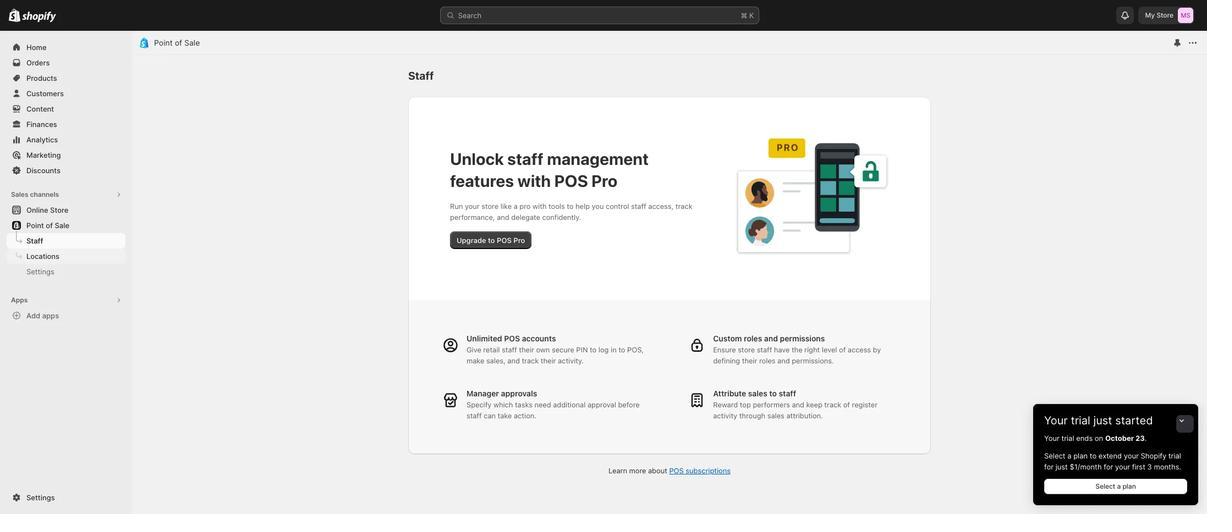 Task type: locate. For each thing, give the bounding box(es) containing it.
store inside "link"
[[50, 206, 68, 215]]

apps
[[11, 296, 28, 304]]

apps button
[[7, 293, 125, 308]]

customers
[[26, 89, 64, 98]]

home link
[[7, 40, 125, 55]]

products link
[[7, 70, 125, 86]]

plan inside select a plan to extend your shopify trial for just $1/month for your first 3 months.
[[1074, 452, 1088, 461]]

plan up $1/month
[[1074, 452, 1088, 461]]

1 vertical spatial plan
[[1123, 483, 1137, 491]]

2 your from the top
[[1045, 434, 1060, 443]]

just left $1/month
[[1056, 463, 1068, 472]]

1 horizontal spatial select
[[1096, 483, 1116, 491]]

1 vertical spatial sale
[[55, 221, 69, 230]]

3
[[1148, 463, 1152, 472]]

1 horizontal spatial sale
[[184, 38, 200, 47]]

1 settings link from the top
[[7, 264, 125, 280]]

your
[[1045, 414, 1068, 428], [1045, 434, 1060, 443]]

sales channels button
[[7, 187, 125, 203]]

trial for just
[[1071, 414, 1091, 428]]

1 horizontal spatial store
[[1157, 11, 1174, 19]]

0 horizontal spatial just
[[1056, 463, 1068, 472]]

channels
[[30, 190, 59, 199]]

trial up months.
[[1169, 452, 1182, 461]]

0 horizontal spatial of
[[46, 221, 53, 230]]

online store link
[[7, 203, 125, 218]]

a inside select a plan to extend your shopify trial for just $1/month for your first 3 months.
[[1068, 452, 1072, 461]]

products
[[26, 74, 57, 83]]

started
[[1116, 414, 1153, 428]]

0 vertical spatial settings link
[[7, 264, 125, 280]]

1 vertical spatial just
[[1056, 463, 1068, 472]]

customers link
[[7, 86, 125, 101]]

0 vertical spatial just
[[1094, 414, 1113, 428]]

add apps
[[26, 312, 59, 320]]

1 horizontal spatial point
[[154, 38, 173, 47]]

icon for point of sale image
[[139, 37, 150, 48]]

your up your trial ends on october 23 .
[[1045, 414, 1068, 428]]

plan for select a plan to extend your shopify trial for just $1/month for your first 3 months.
[[1074, 452, 1088, 461]]

just
[[1094, 414, 1113, 428], [1056, 463, 1068, 472]]

plan inside select a plan link
[[1123, 483, 1137, 491]]

staff
[[26, 237, 43, 245]]

of right icon for point of sale
[[175, 38, 182, 47]]

trial
[[1071, 414, 1091, 428], [1062, 434, 1075, 443], [1169, 452, 1182, 461]]

1 settings from the top
[[26, 268, 54, 276]]

1 vertical spatial select
[[1096, 483, 1116, 491]]

trial left ends
[[1062, 434, 1075, 443]]

2 for from the left
[[1104, 463, 1114, 472]]

0 vertical spatial settings
[[26, 268, 54, 276]]

0 horizontal spatial a
[[1068, 452, 1072, 461]]

0 horizontal spatial for
[[1045, 463, 1054, 472]]

0 vertical spatial point of sale
[[154, 38, 200, 47]]

.
[[1145, 434, 1147, 443]]

sales channels
[[11, 190, 59, 199]]

1 vertical spatial your
[[1045, 434, 1060, 443]]

1 horizontal spatial of
[[175, 38, 182, 47]]

1 vertical spatial point of sale
[[26, 221, 69, 230]]

your left ends
[[1045, 434, 1060, 443]]

1 horizontal spatial point of sale link
[[154, 38, 200, 47]]

point of sale link right icon for point of sale
[[154, 38, 200, 47]]

settings link
[[7, 264, 125, 280], [7, 490, 125, 506]]

0 vertical spatial select
[[1045, 452, 1066, 461]]

0 horizontal spatial select
[[1045, 452, 1066, 461]]

your for your trial ends on october 23 .
[[1045, 434, 1060, 443]]

⌘
[[741, 11, 748, 20]]

0 horizontal spatial point of sale
[[26, 221, 69, 230]]

point of sale link down online store
[[7, 218, 125, 233]]

for down extend
[[1104, 463, 1114, 472]]

0 vertical spatial trial
[[1071, 414, 1091, 428]]

your
[[1124, 452, 1139, 461], [1116, 463, 1131, 472]]

2 settings link from the top
[[7, 490, 125, 506]]

a up $1/month
[[1068, 452, 1072, 461]]

2 vertical spatial trial
[[1169, 452, 1182, 461]]

locations
[[26, 252, 59, 261]]

settings
[[26, 268, 54, 276], [26, 494, 55, 503]]

store
[[1157, 11, 1174, 19], [50, 206, 68, 215]]

k
[[750, 11, 754, 20]]

1 vertical spatial a
[[1118, 483, 1121, 491]]

1 vertical spatial point
[[26, 221, 44, 230]]

to
[[1090, 452, 1097, 461]]

1 vertical spatial store
[[50, 206, 68, 215]]

your left 'first'
[[1116, 463, 1131, 472]]

1 horizontal spatial plan
[[1123, 483, 1137, 491]]

0 vertical spatial plan
[[1074, 452, 1088, 461]]

point
[[154, 38, 173, 47], [26, 221, 44, 230]]

select left 'to'
[[1045, 452, 1066, 461]]

apps
[[42, 312, 59, 320]]

analytics link
[[7, 132, 125, 148]]

orders link
[[7, 55, 125, 70]]

point up staff
[[26, 221, 44, 230]]

your inside dropdown button
[[1045, 414, 1068, 428]]

content
[[26, 105, 54, 113]]

select down select a plan to extend your shopify trial for just $1/month for your first 3 months.
[[1096, 483, 1116, 491]]

0 vertical spatial store
[[1157, 11, 1174, 19]]

a down select a plan to extend your shopify trial for just $1/month for your first 3 months.
[[1118, 483, 1121, 491]]

your up 'first'
[[1124, 452, 1139, 461]]

1 horizontal spatial just
[[1094, 414, 1113, 428]]

sale down online store button
[[55, 221, 69, 230]]

plan
[[1074, 452, 1088, 461], [1123, 483, 1137, 491]]

1 your from the top
[[1045, 414, 1068, 428]]

1 vertical spatial settings
[[26, 494, 55, 503]]

0 vertical spatial point
[[154, 38, 173, 47]]

point of sale right icon for point of sale
[[154, 38, 200, 47]]

trial for ends
[[1062, 434, 1075, 443]]

point right icon for point of sale
[[154, 38, 173, 47]]

for
[[1045, 463, 1054, 472], [1104, 463, 1114, 472]]

1 horizontal spatial a
[[1118, 483, 1121, 491]]

add
[[26, 312, 40, 320]]

staff link
[[7, 233, 125, 249]]

of down online store
[[46, 221, 53, 230]]

select for select a plan
[[1096, 483, 1116, 491]]

for left $1/month
[[1045, 463, 1054, 472]]

marketing link
[[7, 148, 125, 163]]

your for your trial just started
[[1045, 414, 1068, 428]]

0 vertical spatial point of sale link
[[154, 38, 200, 47]]

0 horizontal spatial plan
[[1074, 452, 1088, 461]]

select
[[1045, 452, 1066, 461], [1096, 483, 1116, 491]]

1 vertical spatial point of sale link
[[7, 218, 125, 233]]

october
[[1106, 434, 1134, 443]]

sale
[[184, 38, 200, 47], [55, 221, 69, 230]]

sale right icon for point of sale
[[184, 38, 200, 47]]

23
[[1136, 434, 1145, 443]]

1 vertical spatial settings link
[[7, 490, 125, 506]]

select inside select a plan to extend your shopify trial for just $1/month for your first 3 months.
[[1045, 452, 1066, 461]]

0 vertical spatial your
[[1045, 414, 1068, 428]]

0 horizontal spatial sale
[[55, 221, 69, 230]]

0 horizontal spatial point
[[26, 221, 44, 230]]

your trial just started
[[1045, 414, 1153, 428]]

content link
[[7, 101, 125, 117]]

store down sales channels button
[[50, 206, 68, 215]]

orders
[[26, 58, 50, 67]]

1 horizontal spatial for
[[1104, 463, 1114, 472]]

0 vertical spatial a
[[1068, 452, 1072, 461]]

1 for from the left
[[1045, 463, 1054, 472]]

point of sale link
[[154, 38, 200, 47], [7, 218, 125, 233]]

just up on
[[1094, 414, 1113, 428]]

point of sale
[[154, 38, 200, 47], [26, 221, 69, 230]]

plan down 'first'
[[1123, 483, 1137, 491]]

0 horizontal spatial store
[[50, 206, 68, 215]]

point of sale down online store
[[26, 221, 69, 230]]

a
[[1068, 452, 1072, 461], [1118, 483, 1121, 491]]

extend
[[1099, 452, 1122, 461]]

trial up ends
[[1071, 414, 1091, 428]]

of
[[175, 38, 182, 47], [46, 221, 53, 230]]

trial inside dropdown button
[[1071, 414, 1091, 428]]

1 vertical spatial your
[[1116, 463, 1131, 472]]

1 vertical spatial trial
[[1062, 434, 1075, 443]]

store right my at the top
[[1157, 11, 1174, 19]]



Task type: describe. For each thing, give the bounding box(es) containing it.
online
[[26, 206, 48, 215]]

analytics
[[26, 135, 58, 144]]

my store image
[[1178, 8, 1194, 23]]

settings link for the home link
[[7, 490, 125, 506]]

search
[[458, 11, 482, 20]]

discounts
[[26, 166, 61, 175]]

my store
[[1146, 11, 1174, 19]]

my
[[1146, 11, 1155, 19]]

select for select a plan to extend your shopify trial for just $1/month for your first 3 months.
[[1045, 452, 1066, 461]]

select a plan
[[1096, 483, 1137, 491]]

plan for select a plan
[[1123, 483, 1137, 491]]

$1/month
[[1070, 463, 1102, 472]]

0 vertical spatial sale
[[184, 38, 200, 47]]

store for online store
[[50, 206, 68, 215]]

online store button
[[0, 203, 132, 218]]

trial inside select a plan to extend your shopify trial for just $1/month for your first 3 months.
[[1169, 452, 1182, 461]]

your trial just started element
[[1034, 433, 1199, 506]]

⌘ k
[[741, 11, 754, 20]]

0 vertical spatial your
[[1124, 452, 1139, 461]]

discounts link
[[7, 163, 125, 178]]

months.
[[1154, 463, 1182, 472]]

just inside dropdown button
[[1094, 414, 1113, 428]]

finances
[[26, 120, 57, 129]]

shopify image
[[9, 9, 21, 22]]

0 horizontal spatial point of sale link
[[7, 218, 125, 233]]

store for my store
[[1157, 11, 1174, 19]]

settings link for the staff link
[[7, 264, 125, 280]]

0 vertical spatial of
[[175, 38, 182, 47]]

select a plan link
[[1045, 479, 1188, 495]]

marketing
[[26, 151, 61, 160]]

just inside select a plan to extend your shopify trial for just $1/month for your first 3 months.
[[1056, 463, 1068, 472]]

on
[[1095, 434, 1104, 443]]

1 horizontal spatial point of sale
[[154, 38, 200, 47]]

1 vertical spatial of
[[46, 221, 53, 230]]

select a plan to extend your shopify trial for just $1/month for your first 3 months.
[[1045, 452, 1182, 472]]

online store
[[26, 206, 68, 215]]

2 settings from the top
[[26, 494, 55, 503]]

finances link
[[7, 117, 125, 132]]

add apps button
[[7, 308, 125, 324]]

ends
[[1077, 434, 1093, 443]]

your trial ends on october 23 .
[[1045, 434, 1147, 443]]

your trial just started button
[[1034, 405, 1199, 428]]

a for select a plan
[[1118, 483, 1121, 491]]

locations link
[[7, 249, 125, 264]]

first
[[1133, 463, 1146, 472]]

shopify image
[[22, 11, 56, 22]]

sales
[[11, 190, 28, 199]]

home
[[26, 43, 47, 52]]

a for select a plan to extend your shopify trial for just $1/month for your first 3 months.
[[1068, 452, 1072, 461]]

shopify
[[1141, 452, 1167, 461]]



Task type: vqa. For each thing, say whether or not it's contained in the screenshot.
"TEXT FIELD" at the top of page
no



